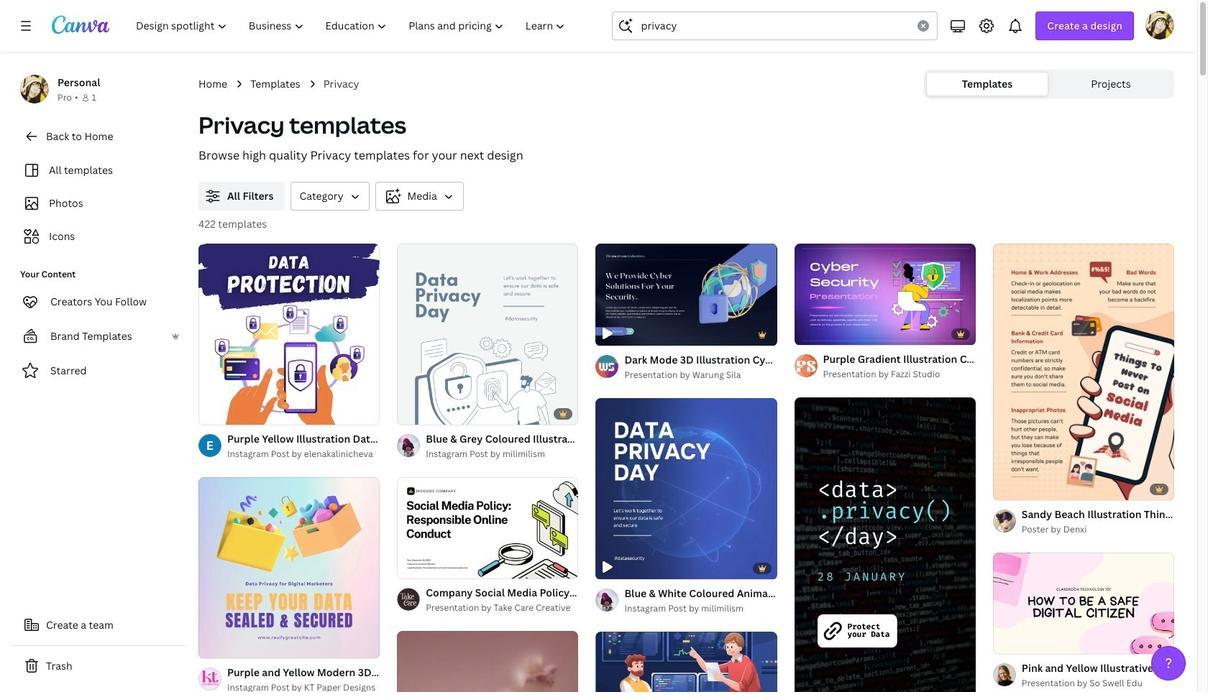 Task type: locate. For each thing, give the bounding box(es) containing it.
yellow and pink flowers photocentric privacy phone wallpaper image
[[397, 632, 578, 692]]

black tech data privacy day instagram story image
[[794, 398, 976, 692]]

top level navigation element
[[127, 12, 578, 40]]

purple gradient illustration cyber security presentation image
[[794, 244, 976, 346]]

purple and yellow modern 3d digital marketing data privacy instagram post image
[[198, 478, 380, 659]]

None search field
[[612, 12, 938, 40]]

sandy beach illustration things to never post on social media poster image
[[993, 244, 1174, 500]]

pink and yellow illustrative online safety classroom presentation image
[[993, 553, 1174, 655]]



Task type: describe. For each thing, give the bounding box(es) containing it.
blue & grey coloured illustrative style data privacy day awareness instagram post image
[[397, 244, 578, 425]]

Search search field
[[641, 12, 909, 40]]

elenakalinicheva image
[[198, 434, 221, 457]]

elenakalinicheva element
[[198, 434, 221, 457]]

dark blue white illustration style data privacy day instagram post image
[[596, 632, 777, 692]]

stephanie aranda image
[[1145, 11, 1174, 40]]

purple yellow illustration data protection instagram post image
[[198, 244, 380, 425]]

company social media policy presentation image
[[397, 477, 578, 579]]



Task type: vqa. For each thing, say whether or not it's contained in the screenshot.
purple and yellow modern 3d digital marketing data privacy instagram post image
yes



